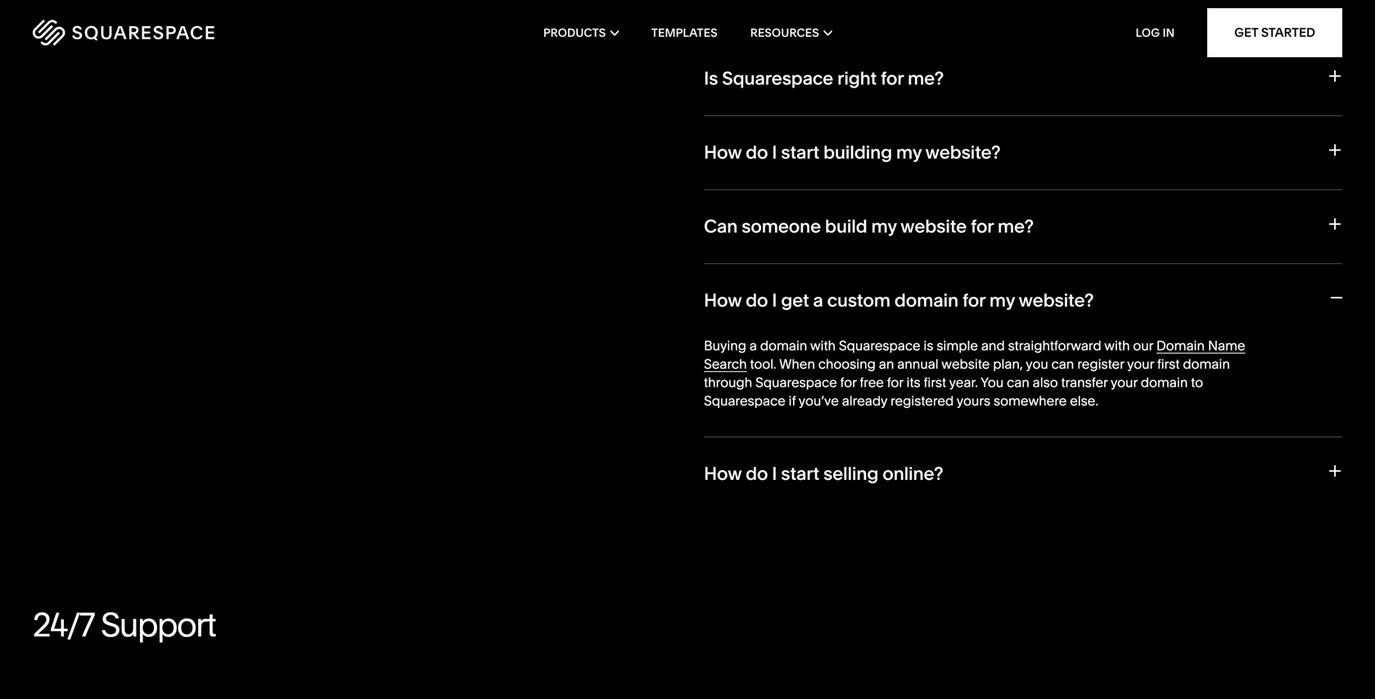 Task type: locate. For each thing, give the bounding box(es) containing it.
1 vertical spatial a
[[750, 338, 757, 354]]

1 horizontal spatial with
[[1104, 338, 1130, 354]]

start left "building"
[[781, 141, 819, 163]]

i left the "get"
[[772, 289, 777, 311]]

my inside "dropdown button"
[[989, 289, 1015, 311]]

for
[[881, 67, 904, 89], [971, 215, 994, 237], [962, 289, 985, 311], [840, 375, 857, 391], [887, 375, 903, 391]]

can someone build my website for me? button
[[704, 189, 1342, 263]]

start inside how do i start building my website? "dropdown button"
[[781, 141, 819, 163]]

2 how from the top
[[704, 289, 742, 311]]

3 i from the top
[[772, 463, 777, 485]]

do inside "dropdown button"
[[746, 141, 768, 163]]

also
[[1033, 375, 1058, 391]]

can
[[704, 215, 738, 237]]

0 horizontal spatial can
[[1007, 375, 1029, 391]]

1 do from the top
[[746, 141, 768, 163]]

0 vertical spatial i
[[772, 141, 777, 163]]

i
[[772, 141, 777, 163], [772, 289, 777, 311], [772, 463, 777, 485]]

0 horizontal spatial first
[[924, 375, 946, 391]]

support
[[101, 605, 215, 646]]

start
[[781, 141, 819, 163], [781, 463, 819, 485]]

to
[[1191, 375, 1203, 391]]

a inside "dropdown button"
[[813, 289, 823, 311]]

1 how from the top
[[704, 141, 742, 163]]

can down plan,
[[1007, 375, 1029, 391]]

your down register at bottom
[[1111, 375, 1138, 391]]

website?
[[925, 141, 1001, 163], [1019, 289, 1094, 311]]

1 vertical spatial i
[[772, 289, 777, 311]]

1 vertical spatial website?
[[1019, 289, 1094, 311]]

resources
[[750, 26, 819, 40]]

how inside "dropdown button"
[[704, 141, 742, 163]]

with
[[810, 338, 836, 354], [1104, 338, 1130, 354]]

start inside how do i start selling online? dropdown button
[[781, 463, 819, 485]]

how do i start building my website?
[[704, 141, 1001, 163]]

through
[[704, 375, 752, 391]]

0 vertical spatial how
[[704, 141, 742, 163]]

first
[[1157, 357, 1180, 372], [924, 375, 946, 391]]

get started
[[1234, 25, 1315, 40]]

i for building
[[772, 141, 777, 163]]

0 vertical spatial first
[[1157, 357, 1180, 372]]

0 vertical spatial my
[[896, 141, 922, 163]]

1 start from the top
[[781, 141, 819, 163]]

1 vertical spatial start
[[781, 463, 819, 485]]

2 vertical spatial my
[[989, 289, 1015, 311]]

already
[[842, 393, 887, 409]]

yours
[[957, 393, 990, 409]]

you
[[981, 375, 1004, 391]]

my
[[896, 141, 922, 163], [871, 215, 897, 237], [989, 289, 1015, 311]]

is squarespace right for me? button
[[704, 41, 1342, 115]]

0 vertical spatial start
[[781, 141, 819, 163]]

1 vertical spatial website
[[942, 357, 990, 372]]

0 vertical spatial a
[[813, 289, 823, 311]]

products button
[[543, 0, 619, 65]]

my up and
[[989, 289, 1015, 311]]

can down straightforward on the right
[[1051, 357, 1074, 372]]

website up how do i get a custom domain for my website?
[[900, 215, 967, 237]]

squarespace
[[722, 67, 833, 89], [839, 338, 920, 354], [755, 375, 837, 391], [704, 393, 785, 409]]

and
[[981, 338, 1005, 354]]

0 vertical spatial your
[[1127, 357, 1154, 372]]

i up the someone
[[772, 141, 777, 163]]

0 vertical spatial website?
[[925, 141, 1001, 163]]

domain up when
[[760, 338, 807, 354]]

do inside dropdown button
[[746, 463, 768, 485]]

website up the year.
[[942, 357, 990, 372]]

me? down how do i start building my website? "dropdown button"
[[998, 215, 1034, 237]]

0 vertical spatial do
[[746, 141, 768, 163]]

simple
[[937, 338, 978, 354]]

my right "building"
[[896, 141, 922, 163]]

2 with from the left
[[1104, 338, 1130, 354]]

0 vertical spatial can
[[1051, 357, 1074, 372]]

1 vertical spatial can
[[1007, 375, 1029, 391]]

1 horizontal spatial first
[[1157, 357, 1180, 372]]

how inside "dropdown button"
[[704, 289, 742, 311]]

how
[[704, 141, 742, 163], [704, 289, 742, 311], [704, 463, 742, 485]]

1 i from the top
[[772, 141, 777, 163]]

2 start from the top
[[781, 463, 819, 485]]

tool. when choosing an annual website plan, you can register your first domain through squarespace for free for its first year. you can also transfer your domain to squarespace if you've already registered yours somewhere else.
[[704, 357, 1230, 409]]

0 horizontal spatial with
[[810, 338, 836, 354]]

a up tool.
[[750, 338, 757, 354]]

domain inside "dropdown button"
[[894, 289, 958, 311]]

2 vertical spatial how
[[704, 463, 742, 485]]

you
[[1026, 357, 1048, 372]]

0 vertical spatial website
[[900, 215, 967, 237]]

i inside how do i start selling online? dropdown button
[[772, 463, 777, 485]]

2 do from the top
[[746, 289, 768, 311]]

building
[[823, 141, 892, 163]]

its
[[907, 375, 921, 391]]

templates link
[[651, 0, 718, 65]]

templates
[[651, 26, 718, 40]]

1 vertical spatial your
[[1111, 375, 1138, 391]]

my inside dropdown button
[[871, 215, 897, 237]]

for inside "dropdown button"
[[962, 289, 985, 311]]

i left selling
[[772, 463, 777, 485]]

choosing
[[818, 357, 876, 372]]

somewhere
[[994, 393, 1067, 409]]

website? inside "dropdown button"
[[925, 141, 1001, 163]]

0 horizontal spatial website?
[[925, 141, 1001, 163]]

domain up is
[[894, 289, 958, 311]]

1 horizontal spatial a
[[813, 289, 823, 311]]

how inside dropdown button
[[704, 463, 742, 485]]

2 i from the top
[[772, 289, 777, 311]]

3 how from the top
[[704, 463, 742, 485]]

domain name search
[[704, 338, 1245, 372]]

first right its
[[924, 375, 946, 391]]

1 horizontal spatial website?
[[1019, 289, 1094, 311]]

2 vertical spatial do
[[746, 463, 768, 485]]

website
[[900, 215, 967, 237], [942, 357, 990, 372]]

me?
[[908, 67, 944, 89], [998, 215, 1034, 237]]

can
[[1051, 357, 1074, 372], [1007, 375, 1029, 391]]

1 vertical spatial how
[[704, 289, 742, 311]]

domain
[[1156, 338, 1205, 354]]

1 vertical spatial me?
[[998, 215, 1034, 237]]

with up choosing
[[810, 338, 836, 354]]

1 vertical spatial first
[[924, 375, 946, 391]]

1 with from the left
[[810, 338, 836, 354]]

do
[[746, 141, 768, 163], [746, 289, 768, 311], [746, 463, 768, 485]]

how do i start building my website? button
[[704, 115, 1342, 189]]

i inside the how do i get a custom domain for my website? "dropdown button"
[[772, 289, 777, 311]]

do inside "dropdown button"
[[746, 289, 768, 311]]

1 vertical spatial my
[[871, 215, 897, 237]]

first down domain
[[1157, 357, 1180, 372]]

in
[[1163, 26, 1175, 40]]

a
[[813, 289, 823, 311], [750, 338, 757, 354]]

log
[[1136, 26, 1160, 40]]

1 vertical spatial do
[[746, 289, 768, 311]]

an
[[879, 357, 894, 372]]

a right the "get"
[[813, 289, 823, 311]]

0 vertical spatial me?
[[908, 67, 944, 89]]

how for how do i start selling online?
[[704, 463, 742, 485]]

domain
[[894, 289, 958, 311], [760, 338, 807, 354], [1183, 357, 1230, 372], [1141, 375, 1188, 391]]

your
[[1127, 357, 1154, 372], [1111, 375, 1138, 391]]

online?
[[883, 463, 943, 485]]

start for selling
[[781, 463, 819, 485]]

i inside how do i start building my website? "dropdown button"
[[772, 141, 777, 163]]

squarespace down resources
[[722, 67, 833, 89]]

my right build
[[871, 215, 897, 237]]

start left selling
[[781, 463, 819, 485]]

0 horizontal spatial me?
[[908, 67, 944, 89]]

right
[[837, 67, 877, 89]]

with up register at bottom
[[1104, 338, 1130, 354]]

2 vertical spatial i
[[772, 463, 777, 485]]

3 do from the top
[[746, 463, 768, 485]]

me? right right at the top right of page
[[908, 67, 944, 89]]

selling
[[823, 463, 878, 485]]

your down our
[[1127, 357, 1154, 372]]



Task type: describe. For each thing, give the bounding box(es) containing it.
if
[[789, 393, 796, 409]]

else.
[[1070, 393, 1098, 409]]

i for a
[[772, 289, 777, 311]]

my inside "dropdown button"
[[896, 141, 922, 163]]

can someone build my website for me?
[[704, 215, 1034, 237]]

website inside tool. when choosing an annual website plan, you can register your first domain through squarespace for free for its first year. you can also transfer your domain to squarespace if you've already registered yours somewhere else.
[[942, 357, 990, 372]]

start for building
[[781, 141, 819, 163]]

buying a domain with squarespace is simple and straightforward with our
[[704, 338, 1153, 354]]

tool.
[[750, 357, 776, 372]]

when
[[779, 357, 815, 372]]

custom
[[827, 289, 890, 311]]

get
[[1234, 25, 1258, 40]]

free
[[860, 375, 884, 391]]

domain left to
[[1141, 375, 1188, 391]]

get started link
[[1207, 8, 1342, 57]]

started
[[1261, 25, 1315, 40]]

squarespace inside is squarespace right for me? dropdown button
[[722, 67, 833, 89]]

24/7
[[33, 605, 94, 646]]

domain name search link
[[704, 338, 1245, 372]]

website inside "can someone build my website for me?" dropdown button
[[900, 215, 967, 237]]

24/7 support
[[33, 605, 215, 646]]

resources button
[[750, 0, 832, 65]]

1 horizontal spatial can
[[1051, 357, 1074, 372]]

name
[[1208, 338, 1245, 354]]

buying
[[704, 338, 746, 354]]

i for selling
[[772, 463, 777, 485]]

squarespace logo link
[[33, 20, 295, 46]]

how for how do i get a custom domain for my website?
[[704, 289, 742, 311]]

register
[[1077, 357, 1124, 372]]

transfer
[[1061, 375, 1108, 391]]

get
[[781, 289, 809, 311]]

how do i get a custom domain for my website?
[[704, 289, 1094, 311]]

search
[[704, 357, 747, 372]]

how do i start selling online?
[[704, 463, 943, 485]]

do for how do i get a custom domain for my website?
[[746, 289, 768, 311]]

squarespace down when
[[755, 375, 837, 391]]

registered
[[890, 393, 954, 409]]

our
[[1133, 338, 1153, 354]]

how for how do i start building my website?
[[704, 141, 742, 163]]

annual
[[897, 357, 939, 372]]

log             in link
[[1136, 26, 1175, 40]]

you've
[[799, 393, 839, 409]]

is squarespace right for me?
[[704, 67, 944, 89]]

0 horizontal spatial a
[[750, 338, 757, 354]]

is
[[704, 67, 718, 89]]

products
[[543, 26, 606, 40]]

squarespace up an at the right bottom of the page
[[839, 338, 920, 354]]

log             in
[[1136, 26, 1175, 40]]

build
[[825, 215, 867, 237]]

is
[[924, 338, 933, 354]]

do for how do i start building my website?
[[746, 141, 768, 163]]

how do i get a custom domain for my website? button
[[704, 263, 1342, 337]]

plan,
[[993, 357, 1023, 372]]

website? inside "dropdown button"
[[1019, 289, 1094, 311]]

someone
[[742, 215, 821, 237]]

straightforward
[[1008, 338, 1101, 354]]

squarespace logo image
[[33, 20, 214, 46]]

domain up to
[[1183, 357, 1230, 372]]

how do i start selling online? button
[[704, 437, 1342, 511]]

squarespace down through
[[704, 393, 785, 409]]

year.
[[949, 375, 978, 391]]

do for how do i start selling online?
[[746, 463, 768, 485]]

1 horizontal spatial me?
[[998, 215, 1034, 237]]



Task type: vqa. For each thing, say whether or not it's contained in the screenshot.
"Preview of building your own template" image
no



